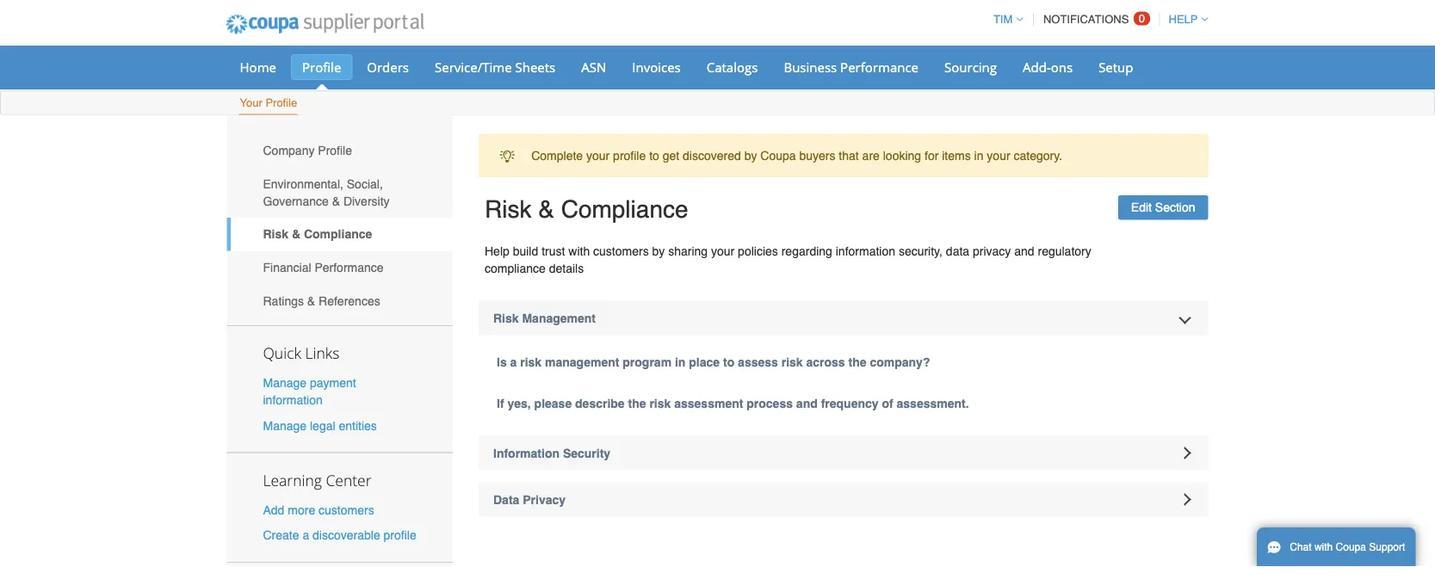 Task type: describe. For each thing, give the bounding box(es) containing it.
compliance
[[485, 261, 546, 275]]

add-ons
[[1023, 58, 1073, 76]]

of
[[882, 396, 893, 410]]

is a risk management program in place to assess risk across the company?
[[497, 355, 930, 369]]

edit section
[[1131, 201, 1195, 215]]

performance for business performance
[[840, 58, 919, 76]]

sharing
[[668, 244, 708, 258]]

quick
[[263, 343, 301, 363]]

risk inside dropdown button
[[493, 311, 519, 325]]

help for help build trust with customers by sharing your policies regarding information security, data privacy and regulatory compliance details
[[485, 244, 509, 258]]

tim
[[993, 13, 1013, 26]]

0 vertical spatial risk
[[485, 196, 532, 223]]

create a discoverable profile
[[263, 528, 416, 542]]

in inside alert
[[974, 149, 983, 162]]

& inside environmental, social, governance & diversity
[[332, 194, 340, 208]]

financial performance link
[[227, 251, 453, 284]]

coupa supplier portal image
[[214, 3, 436, 46]]

details
[[549, 261, 584, 275]]

2 horizontal spatial risk
[[781, 355, 803, 369]]

notifications 0
[[1043, 12, 1145, 26]]

diversity
[[343, 194, 390, 208]]

environmental, social, governance & diversity link
[[227, 167, 453, 218]]

legal
[[310, 419, 335, 433]]

1 vertical spatial customers
[[319, 503, 374, 517]]

data privacy button
[[479, 483, 1208, 517]]

learning
[[263, 470, 322, 490]]

information
[[493, 446, 560, 460]]

section
[[1155, 201, 1195, 215]]

add
[[263, 503, 284, 517]]

manage payment information
[[263, 376, 356, 407]]

for
[[925, 149, 939, 162]]

profile inside alert
[[613, 149, 646, 162]]

0 horizontal spatial in
[[675, 355, 686, 369]]

1 horizontal spatial risk & compliance
[[485, 196, 688, 223]]

and inside help build trust with customers by sharing your policies regarding information security, data privacy and regulatory compliance details
[[1014, 244, 1034, 258]]

your profile link
[[239, 93, 298, 115]]

asn
[[581, 58, 606, 76]]

entities
[[339, 419, 377, 433]]

manage payment information link
[[263, 376, 356, 407]]

security
[[563, 446, 610, 460]]

more
[[288, 503, 315, 517]]

your profile
[[240, 96, 297, 109]]

& right ratings
[[307, 294, 315, 308]]

add-
[[1023, 58, 1051, 76]]

support
[[1369, 541, 1405, 554]]

ratings & references link
[[227, 284, 453, 317]]

0 vertical spatial profile
[[302, 58, 341, 76]]

learning center
[[263, 470, 371, 490]]

invoices link
[[621, 54, 692, 80]]

governance
[[263, 194, 329, 208]]

customers inside help build trust with customers by sharing your policies regarding information security, data privacy and regulatory compliance details
[[593, 244, 649, 258]]

process
[[747, 396, 793, 410]]

by inside help build trust with customers by sharing your policies regarding information security, data privacy and regulatory compliance details
[[652, 244, 665, 258]]

security,
[[899, 244, 943, 258]]

data privacy
[[493, 493, 566, 507]]

ons
[[1051, 58, 1073, 76]]

yes,
[[507, 396, 531, 410]]

financial
[[263, 261, 311, 274]]

edit section link
[[1118, 195, 1208, 220]]

profile for company profile
[[318, 144, 352, 157]]

notifications
[[1043, 13, 1129, 26]]

catalogs
[[707, 58, 758, 76]]

complete your profile to get discovered by coupa buyers that are looking for items in your category.
[[531, 149, 1062, 162]]

buyers
[[799, 149, 835, 162]]

management
[[522, 311, 596, 325]]

create a discoverable profile link
[[263, 528, 416, 542]]

risk management
[[493, 311, 596, 325]]

company?
[[870, 355, 930, 369]]

payment
[[310, 376, 356, 390]]

1 vertical spatial risk
[[263, 227, 288, 241]]

help for help
[[1169, 13, 1198, 26]]

catalogs link
[[695, 54, 769, 80]]

chat with coupa support button
[[1257, 528, 1416, 567]]

help link
[[1161, 13, 1208, 26]]

add more customers
[[263, 503, 374, 517]]

1 horizontal spatial compliance
[[561, 196, 688, 223]]

create
[[263, 528, 299, 542]]

home
[[240, 58, 276, 76]]

risk management button
[[479, 301, 1208, 335]]

financial performance
[[263, 261, 384, 274]]

orders
[[367, 58, 409, 76]]

build
[[513, 244, 538, 258]]

risk management heading
[[479, 301, 1208, 335]]

0 horizontal spatial profile
[[384, 528, 416, 542]]

your inside help build trust with customers by sharing your policies regarding information security, data privacy and regulatory compliance details
[[711, 244, 735, 258]]

1 horizontal spatial the
[[848, 355, 866, 369]]

if yes, please describe the risk assessment process and frequency of assessment.
[[497, 396, 969, 410]]

environmental, social, governance & diversity
[[263, 177, 390, 208]]

setup link
[[1087, 54, 1144, 80]]

place
[[689, 355, 720, 369]]

invoices
[[632, 58, 681, 76]]

coupa inside button
[[1336, 541, 1366, 554]]

if
[[497, 396, 504, 410]]

data
[[493, 493, 519, 507]]

sheets
[[515, 58, 555, 76]]

is
[[497, 355, 507, 369]]

assessment.
[[897, 396, 969, 410]]

a for is
[[510, 355, 517, 369]]

information inside 'manage payment information'
[[263, 394, 323, 407]]

0 horizontal spatial your
[[586, 149, 610, 162]]

information inside help build trust with customers by sharing your policies regarding information security, data privacy and regulatory compliance details
[[836, 244, 895, 258]]

orders link
[[356, 54, 420, 80]]

compliance inside 'risk & compliance' link
[[304, 227, 372, 241]]



Task type: locate. For each thing, give the bounding box(es) containing it.
0 vertical spatial by
[[744, 149, 757, 162]]

profile down coupa supplier portal image
[[302, 58, 341, 76]]

privacy
[[973, 244, 1011, 258]]

frequency
[[821, 396, 879, 410]]

1 horizontal spatial performance
[[840, 58, 919, 76]]

to left get
[[649, 149, 659, 162]]

social,
[[347, 177, 383, 191]]

setup
[[1099, 58, 1133, 76]]

information security heading
[[479, 436, 1208, 470]]

1 vertical spatial help
[[485, 244, 509, 258]]

0 horizontal spatial information
[[263, 394, 323, 407]]

by right discovered
[[744, 149, 757, 162]]

1 horizontal spatial a
[[510, 355, 517, 369]]

risk & compliance up financial performance
[[263, 227, 372, 241]]

sourcing
[[944, 58, 997, 76]]

manage for manage legal entities
[[263, 419, 307, 433]]

business performance
[[784, 58, 919, 76]]

describe
[[575, 396, 625, 410]]

1 vertical spatial compliance
[[304, 227, 372, 241]]

1 vertical spatial and
[[796, 396, 818, 410]]

0 vertical spatial and
[[1014, 244, 1034, 258]]

1 vertical spatial performance
[[315, 261, 384, 274]]

and right process
[[796, 396, 818, 410]]

0 vertical spatial in
[[974, 149, 983, 162]]

customers
[[593, 244, 649, 258], [319, 503, 374, 517]]

2 horizontal spatial your
[[987, 149, 1010, 162]]

coupa left buyers
[[760, 149, 796, 162]]

assessment
[[674, 396, 743, 410]]

environmental,
[[263, 177, 343, 191]]

with inside help build trust with customers by sharing your policies regarding information security, data privacy and regulatory compliance details
[[568, 244, 590, 258]]

profile link
[[291, 54, 352, 80]]

data privacy heading
[[479, 483, 1208, 517]]

navigation
[[986, 3, 1208, 36]]

1 vertical spatial coupa
[[1336, 541, 1366, 554]]

help right 0 on the right
[[1169, 13, 1198, 26]]

category.
[[1014, 149, 1062, 162]]

1 horizontal spatial risk
[[649, 396, 671, 410]]

1 vertical spatial manage
[[263, 419, 307, 433]]

customers left sharing
[[593, 244, 649, 258]]

0 horizontal spatial customers
[[319, 503, 374, 517]]

service/time sheets
[[435, 58, 555, 76]]

are
[[862, 149, 880, 162]]

asn link
[[570, 54, 617, 80]]

edit
[[1131, 201, 1152, 215]]

risk right the is
[[520, 355, 542, 369]]

in
[[974, 149, 983, 162], [675, 355, 686, 369]]

1 horizontal spatial information
[[836, 244, 895, 258]]

2 manage from the top
[[263, 419, 307, 433]]

0 vertical spatial profile
[[613, 149, 646, 162]]

your right complete
[[586, 149, 610, 162]]

the right across
[[848, 355, 866, 369]]

information up manage legal entities link
[[263, 394, 323, 407]]

a right the is
[[510, 355, 517, 369]]

center
[[326, 470, 371, 490]]

sourcing link
[[933, 54, 1008, 80]]

discoverable
[[313, 528, 380, 542]]

get
[[663, 149, 679, 162]]

performance right the business
[[840, 58, 919, 76]]

1 horizontal spatial coupa
[[1336, 541, 1366, 554]]

information left security,
[[836, 244, 895, 258]]

manage inside 'manage payment information'
[[263, 376, 307, 390]]

&
[[332, 194, 340, 208], [538, 196, 554, 223], [292, 227, 301, 241], [307, 294, 315, 308]]

1 manage from the top
[[263, 376, 307, 390]]

your right sharing
[[711, 244, 735, 258]]

customers up discoverable
[[319, 503, 374, 517]]

0 horizontal spatial with
[[568, 244, 590, 258]]

1 vertical spatial information
[[263, 394, 323, 407]]

profile up environmental, social, governance & diversity link
[[318, 144, 352, 157]]

1 horizontal spatial profile
[[613, 149, 646, 162]]

service/time
[[435, 58, 512, 76]]

add more customers link
[[263, 503, 374, 517]]

a
[[510, 355, 517, 369], [303, 528, 309, 542]]

0 vertical spatial help
[[1169, 13, 1198, 26]]

manage left legal
[[263, 419, 307, 433]]

1 vertical spatial profile
[[265, 96, 297, 109]]

to
[[649, 149, 659, 162], [723, 355, 734, 369]]

profile right discoverable
[[384, 528, 416, 542]]

0 vertical spatial the
[[848, 355, 866, 369]]

0 vertical spatial a
[[510, 355, 517, 369]]

assess
[[738, 355, 778, 369]]

0 horizontal spatial a
[[303, 528, 309, 542]]

1 vertical spatial to
[[723, 355, 734, 369]]

your
[[240, 96, 262, 109]]

data
[[946, 244, 969, 258]]

0 vertical spatial manage
[[263, 376, 307, 390]]

0 horizontal spatial coupa
[[760, 149, 796, 162]]

0 vertical spatial compliance
[[561, 196, 688, 223]]

the right describe on the bottom
[[628, 396, 646, 410]]

0 horizontal spatial compliance
[[304, 227, 372, 241]]

0 horizontal spatial risk
[[520, 355, 542, 369]]

with right the chat in the bottom of the page
[[1314, 541, 1333, 554]]

0 vertical spatial risk & compliance
[[485, 196, 688, 223]]

0 vertical spatial information
[[836, 244, 895, 258]]

information security
[[493, 446, 610, 460]]

ratings & references
[[263, 294, 380, 308]]

1 horizontal spatial in
[[974, 149, 983, 162]]

company profile
[[263, 144, 352, 157]]

manage legal entities link
[[263, 419, 377, 433]]

help up compliance
[[485, 244, 509, 258]]

manage down quick
[[263, 376, 307, 390]]

1 vertical spatial risk & compliance
[[263, 227, 372, 241]]

help build trust with customers by sharing your policies regarding information security, data privacy and regulatory compliance details
[[485, 244, 1091, 275]]

policies
[[738, 244, 778, 258]]

risk up build
[[485, 196, 532, 223]]

1 horizontal spatial help
[[1169, 13, 1198, 26]]

risk down program
[[649, 396, 671, 410]]

chat with coupa support
[[1290, 541, 1405, 554]]

0 horizontal spatial risk & compliance
[[263, 227, 372, 241]]

regarding
[[781, 244, 832, 258]]

1 vertical spatial profile
[[384, 528, 416, 542]]

discovered
[[683, 149, 741, 162]]

performance for financial performance
[[315, 261, 384, 274]]

0 horizontal spatial performance
[[315, 261, 384, 274]]

profile for your profile
[[265, 96, 297, 109]]

0 vertical spatial customers
[[593, 244, 649, 258]]

coupa
[[760, 149, 796, 162], [1336, 541, 1366, 554]]

management
[[545, 355, 619, 369]]

0 vertical spatial coupa
[[760, 149, 796, 162]]

to right "place"
[[723, 355, 734, 369]]

0 vertical spatial to
[[649, 149, 659, 162]]

1 vertical spatial by
[[652, 244, 665, 258]]

program
[[623, 355, 672, 369]]

quick links
[[263, 343, 339, 363]]

to inside alert
[[649, 149, 659, 162]]

risk up the is
[[493, 311, 519, 325]]

risk & compliance up trust
[[485, 196, 688, 223]]

and right privacy
[[1014, 244, 1034, 258]]

risk
[[520, 355, 542, 369], [781, 355, 803, 369], [649, 396, 671, 410]]

trust
[[542, 244, 565, 258]]

0 horizontal spatial the
[[628, 396, 646, 410]]

1 vertical spatial the
[[628, 396, 646, 410]]

by
[[744, 149, 757, 162], [652, 244, 665, 258]]

1 horizontal spatial with
[[1314, 541, 1333, 554]]

2 vertical spatial profile
[[318, 144, 352, 157]]

& up trust
[[538, 196, 554, 223]]

chat
[[1290, 541, 1312, 554]]

ratings
[[263, 294, 304, 308]]

1 horizontal spatial to
[[723, 355, 734, 369]]

risk & compliance link
[[227, 218, 453, 251]]

information
[[836, 244, 895, 258], [263, 394, 323, 407]]

profile right "your" on the top left
[[265, 96, 297, 109]]

in left "place"
[[675, 355, 686, 369]]

with up details
[[568, 244, 590, 258]]

items
[[942, 149, 971, 162]]

coupa left support
[[1336, 541, 1366, 554]]

1 horizontal spatial customers
[[593, 244, 649, 258]]

your
[[586, 149, 610, 162], [987, 149, 1010, 162], [711, 244, 735, 258]]

performance up references
[[315, 261, 384, 274]]

manage for manage payment information
[[263, 376, 307, 390]]

0 horizontal spatial by
[[652, 244, 665, 258]]

complete your profile to get discovered by coupa buyers that are looking for items in your category. alert
[[479, 134, 1208, 177]]

1 horizontal spatial your
[[711, 244, 735, 258]]

help inside help build trust with customers by sharing your policies regarding information security, data privacy and regulatory compliance details
[[485, 244, 509, 258]]

links
[[305, 343, 339, 363]]

across
[[806, 355, 845, 369]]

with inside chat with coupa support button
[[1314, 541, 1333, 554]]

0 vertical spatial performance
[[840, 58, 919, 76]]

0 horizontal spatial help
[[485, 244, 509, 258]]

profile left get
[[613, 149, 646, 162]]

1 horizontal spatial by
[[744, 149, 757, 162]]

1 vertical spatial in
[[675, 355, 686, 369]]

risk up financial
[[263, 227, 288, 241]]

business performance link
[[773, 54, 930, 80]]

1 vertical spatial a
[[303, 528, 309, 542]]

a for create
[[303, 528, 309, 542]]

by inside alert
[[744, 149, 757, 162]]

by left sharing
[[652, 244, 665, 258]]

1 vertical spatial with
[[1314, 541, 1333, 554]]

risk left across
[[781, 355, 803, 369]]

service/time sheets link
[[424, 54, 567, 80]]

0 horizontal spatial to
[[649, 149, 659, 162]]

0 horizontal spatial and
[[796, 396, 818, 410]]

coupa inside alert
[[760, 149, 796, 162]]

please
[[534, 396, 572, 410]]

0 vertical spatial with
[[568, 244, 590, 258]]

compliance down get
[[561, 196, 688, 223]]

business
[[784, 58, 837, 76]]

navigation containing notifications 0
[[986, 3, 1208, 36]]

2 vertical spatial risk
[[493, 311, 519, 325]]

& down the governance
[[292, 227, 301, 241]]

a right create
[[303, 528, 309, 542]]

& left diversity
[[332, 194, 340, 208]]

company profile link
[[227, 134, 453, 167]]

1 horizontal spatial and
[[1014, 244, 1034, 258]]

tim link
[[986, 13, 1023, 26]]

in right items
[[974, 149, 983, 162]]

manage legal entities
[[263, 419, 377, 433]]

0
[[1139, 12, 1145, 25]]

your left category.
[[987, 149, 1010, 162]]

compliance up financial performance link
[[304, 227, 372, 241]]

add-ons link
[[1011, 54, 1084, 80]]



Task type: vqa. For each thing, say whether or not it's contained in the screenshot.
Is
yes



